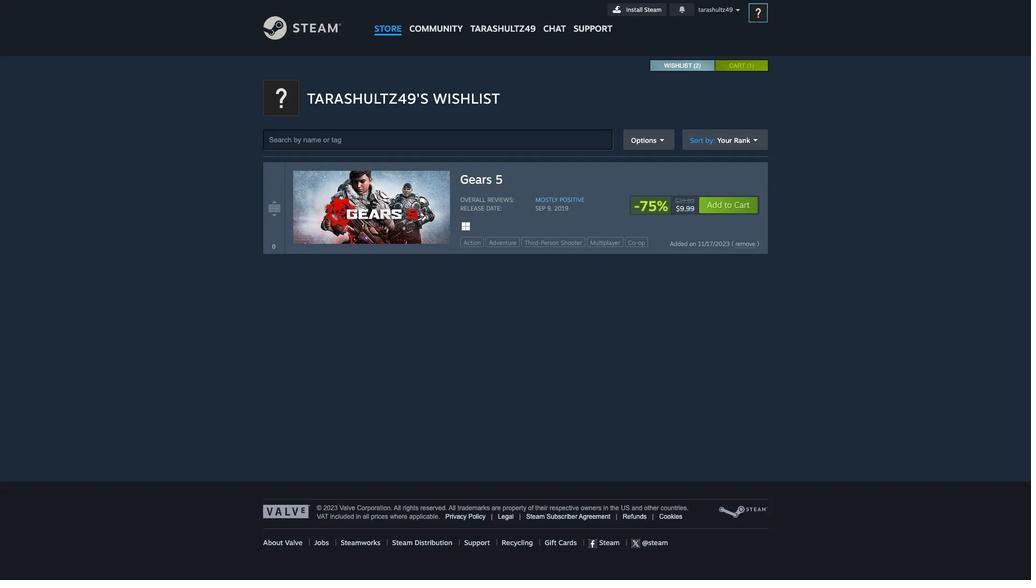 Task type: vqa. For each thing, say whether or not it's contained in the screenshot.
bottommost Award link
no



Task type: locate. For each thing, give the bounding box(es) containing it.
1 valve software image from the left
[[263, 505, 310, 518]]

refunds
[[623, 513, 647, 520]]

all up where
[[394, 504, 401, 512]]

legal
[[498, 513, 514, 520]]

1 horizontal spatial valve
[[340, 504, 355, 512]]

steam right install
[[644, 6, 662, 13]]

75%
[[640, 197, 668, 214]]

-75%
[[634, 197, 668, 214]]

| left the support at the bottom left of page
[[459, 538, 460, 547]]

support link
[[570, 0, 616, 37]]

@steam
[[640, 538, 668, 547]]

wishlist
[[433, 90, 500, 107]]

1 horizontal spatial )
[[752, 62, 754, 69]]

| right cards
[[583, 538, 585, 547]]

2
[[696, 62, 699, 69]]

None text field
[[266, 242, 282, 251]]

in left all
[[356, 513, 361, 520]]

steam down 'of'
[[526, 513, 545, 520]]

0 horizontal spatial in
[[356, 513, 361, 520]]

0 horizontal spatial valve
[[285, 538, 303, 547]]

respective
[[550, 504, 579, 512]]

| left "gift"
[[539, 538, 541, 547]]

2 horizontal spatial (
[[747, 62, 749, 69]]

1 horizontal spatial valve software image
[[719, 505, 768, 519]]

valve up included
[[340, 504, 355, 512]]

chat
[[543, 23, 566, 34]]

1 horizontal spatial in
[[603, 504, 609, 512]]

( left 'remove'
[[732, 240, 734, 248]]

( right 2
[[747, 62, 749, 69]]

cookies
[[659, 513, 683, 520]]

) for 1
[[752, 62, 754, 69]]

adventure
[[489, 239, 517, 247]]

support link
[[464, 538, 490, 547]]

person
[[541, 239, 559, 247]]

gears 5 link
[[460, 171, 760, 187]]

Search by name or tag text field
[[263, 129, 613, 150]]

steam down agreement
[[597, 538, 620, 547]]

2023
[[323, 504, 338, 512]]

in left the
[[603, 504, 609, 512]]

all
[[394, 504, 401, 512], [449, 504, 456, 512]]

co-
[[628, 239, 638, 247]]

applicable.
[[409, 513, 440, 520]]

add to cart
[[707, 200, 750, 210]]

added
[[670, 240, 688, 248]]

release
[[460, 205, 485, 212]]

1 vertical spatial tarashultz49
[[470, 23, 536, 34]]

0 horizontal spatial (
[[694, 62, 696, 69]]

rights
[[403, 504, 419, 512]]

third-person shooter
[[525, 239, 582, 247]]

| right the support at the bottom left of page
[[496, 538, 498, 547]]

0 vertical spatial valve
[[340, 504, 355, 512]]

cards
[[559, 538, 577, 547]]

community
[[409, 23, 463, 34]]

0 vertical spatial in
[[603, 504, 609, 512]]

tarashultz49
[[698, 6, 733, 13], [470, 23, 536, 34]]

( right wishlist
[[694, 62, 696, 69]]

legal link
[[498, 513, 514, 520]]

steam link
[[589, 538, 620, 548]]

steamworks link
[[341, 538, 380, 547]]

to
[[725, 200, 732, 210]]

1 horizontal spatial all
[[449, 504, 456, 512]]

| left jobs link
[[309, 538, 310, 547]]

0 horizontal spatial valve software image
[[263, 505, 310, 518]]

)
[[699, 62, 701, 69], [752, 62, 754, 69], [757, 240, 760, 248]]

policy
[[468, 513, 486, 520]]

where
[[390, 513, 408, 520]]

valve software image
[[263, 505, 310, 518], [719, 505, 768, 519]]

privacy policy link
[[446, 513, 486, 520]]

valve right about
[[285, 538, 303, 547]]

| down the refunds link
[[620, 538, 632, 547]]

( for 2
[[694, 62, 696, 69]]

| down other
[[652, 513, 654, 520]]

sep
[[536, 205, 546, 212]]

action
[[464, 239, 481, 247]]

sort by: your rank
[[690, 136, 750, 144]]

added on 11/17/2023 ( remove )
[[670, 240, 760, 248]]

mostly
[[536, 196, 558, 204]]

| down property
[[519, 513, 521, 520]]

chat link
[[540, 0, 570, 37]]

|
[[491, 513, 493, 520], [519, 513, 521, 520], [616, 513, 618, 520], [652, 513, 654, 520], [309, 538, 310, 547], [335, 538, 337, 547], [386, 538, 388, 547], [459, 538, 460, 547], [496, 538, 498, 547], [539, 538, 541, 547], [583, 538, 585, 547], [620, 538, 632, 547]]

cart right the to
[[734, 200, 750, 210]]

© 2023 valve corporation.  all rights reserved.  all trademarks are property of their respective owners in the us and other countries. vat included in all prices where applicable. privacy policy | legal | steam subscriber agreement | refunds | cookies
[[317, 504, 689, 520]]

tarashultz49's
[[307, 90, 429, 107]]

steam down where
[[392, 538, 413, 547]]

9,
[[547, 205, 552, 212]]

1 vertical spatial in
[[356, 513, 361, 520]]

tarashultz49 link
[[467, 0, 540, 39]]

rank
[[734, 136, 750, 144]]

cart
[[729, 62, 745, 69], [734, 200, 750, 210]]

the
[[610, 504, 619, 512]]

remove
[[736, 240, 756, 248]]

2 valve software image from the left
[[719, 505, 768, 519]]

0 horizontal spatial )
[[699, 62, 701, 69]]

all up privacy at left bottom
[[449, 504, 456, 512]]

steam distribution link
[[392, 538, 453, 547]]

in
[[603, 504, 609, 512], [356, 513, 361, 520]]

op
[[638, 239, 645, 247]]

add
[[707, 200, 722, 210]]

and
[[632, 504, 643, 512]]

1 horizontal spatial (
[[732, 240, 734, 248]]

0 vertical spatial tarashultz49
[[698, 6, 733, 13]]

0 horizontal spatial all
[[394, 504, 401, 512]]

reserved.
[[420, 504, 447, 512]]

valve
[[340, 504, 355, 512], [285, 538, 303, 547]]

1 horizontal spatial tarashultz49
[[698, 6, 733, 13]]

options
[[631, 136, 657, 144]]

prices
[[371, 513, 388, 520]]

gift
[[545, 538, 557, 547]]

positive
[[560, 196, 585, 204]]

gears 5
[[460, 172, 503, 186]]

cart left 1
[[729, 62, 745, 69]]

included
[[330, 513, 354, 520]]

) for 2
[[699, 62, 701, 69]]



Task type: describe. For each thing, give the bounding box(es) containing it.
steam inside © 2023 valve corporation.  all rights reserved.  all trademarks are property of their respective owners in the us and other countries. vat included in all prices where applicable. privacy policy | legal | steam subscriber agreement | refunds | cookies
[[526, 513, 545, 520]]

support
[[574, 23, 613, 34]]

of
[[528, 504, 534, 512]]

1 vertical spatial valve
[[285, 538, 303, 547]]

support
[[464, 538, 490, 547]]

multiplayer
[[590, 239, 620, 247]]

$39.99
[[675, 197, 695, 205]]

wishlist                 ( 2 )
[[664, 62, 701, 69]]

date:
[[486, 205, 502, 212]]

install steam
[[626, 6, 662, 13]]

sep 9, 2019
[[536, 205, 568, 212]]

©
[[317, 504, 322, 512]]

refunds link
[[623, 513, 647, 520]]

1 all from the left
[[394, 504, 401, 512]]

gift cards link
[[545, 538, 577, 547]]

gears
[[460, 172, 492, 186]]

steam subscriber agreement link
[[526, 513, 610, 520]]

about
[[263, 538, 283, 547]]

store link
[[371, 0, 406, 39]]

0 horizontal spatial tarashultz49
[[470, 23, 536, 34]]

overall
[[460, 196, 486, 204]]

2 all from the left
[[449, 504, 456, 512]]

1 vertical spatial cart
[[734, 200, 750, 210]]

distribution
[[415, 538, 453, 547]]

@steam link
[[632, 538, 668, 548]]

recycling link
[[502, 538, 533, 547]]

us
[[621, 504, 630, 512]]

2 horizontal spatial )
[[757, 240, 760, 248]]

are
[[492, 504, 501, 512]]

-
[[634, 197, 640, 214]]

vat
[[317, 513, 328, 520]]

countries.
[[661, 504, 689, 512]]

store
[[374, 23, 402, 34]]

reviews:
[[488, 196, 514, 204]]

trademarks
[[458, 504, 490, 512]]

about valve | jobs | steamworks | steam distribution | support | recycling | gift cards |
[[263, 538, 589, 547]]

2019
[[554, 205, 568, 212]]

jobs link
[[314, 538, 329, 547]]

privacy
[[446, 513, 467, 520]]

other
[[644, 504, 659, 512]]

5
[[495, 172, 503, 186]]

install steam link
[[608, 3, 667, 16]]

property
[[503, 504, 526, 512]]

corporation.
[[357, 504, 392, 512]]

| right jobs
[[335, 538, 337, 547]]

shooter
[[561, 239, 582, 247]]

subscriber
[[547, 513, 577, 520]]

$39.99 $9.99
[[675, 197, 695, 213]]

cookies link
[[659, 513, 683, 520]]

co-op
[[628, 239, 645, 247]]

overall reviews:
[[460, 196, 514, 204]]

add to cart link
[[699, 197, 758, 214]]

on
[[689, 240, 696, 248]]

community link
[[406, 0, 467, 39]]

| down are
[[491, 513, 493, 520]]

valve inside © 2023 valve corporation.  all rights reserved.  all trademarks are property of their respective owners in the us and other countries. vat included in all prices where applicable. privacy policy | legal | steam subscriber agreement | refunds | cookies
[[340, 504, 355, 512]]

all
[[363, 513, 369, 520]]

11/17/2023
[[698, 240, 730, 248]]

0 vertical spatial cart
[[729, 62, 745, 69]]

about valve link
[[263, 538, 303, 547]]

steamworks
[[341, 538, 380, 547]]

wishlist
[[664, 62, 692, 69]]

sort
[[690, 136, 704, 144]]

agreement
[[579, 513, 610, 520]]

owners
[[581, 504, 602, 512]]

tarashultz49's wishlist
[[307, 90, 500, 107]]

third-
[[525, 239, 541, 247]]

( for 1
[[747, 62, 749, 69]]

1
[[749, 62, 752, 69]]

| down the
[[616, 513, 618, 520]]

your
[[718, 136, 732, 144]]

install
[[626, 6, 643, 13]]

$9.99
[[676, 204, 695, 213]]

jobs
[[314, 538, 329, 547]]

cart         ( 1 )
[[729, 62, 754, 69]]

| right steamworks link
[[386, 538, 388, 547]]

mostly positive release date:
[[460, 196, 585, 212]]



